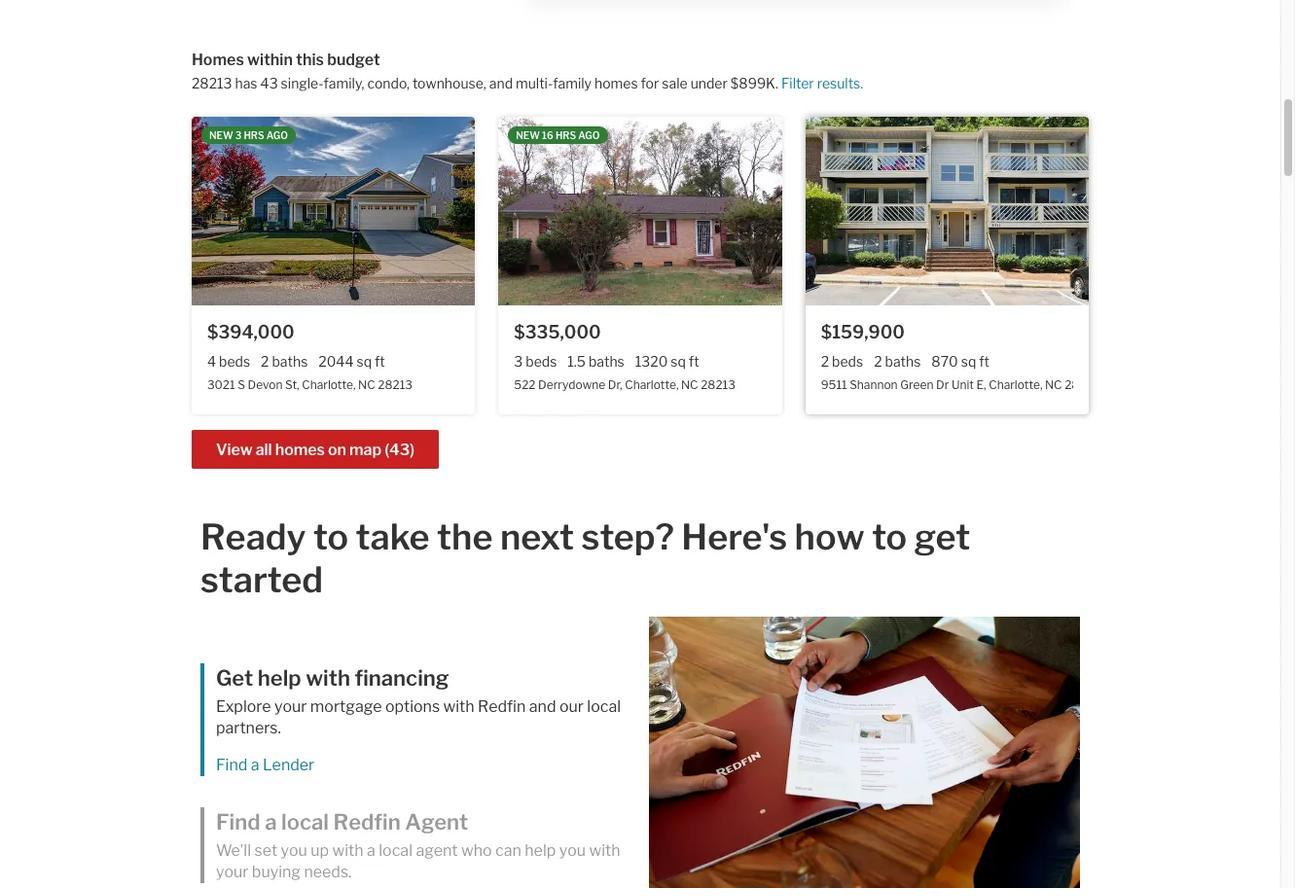 Task type: describe. For each thing, give the bounding box(es) containing it.
take
[[356, 516, 430, 559]]

single-
[[281, 75, 324, 92]]

2 for $159,900
[[874, 353, 883, 369]]

mortgage
[[310, 698, 382, 717]]

all
[[256, 441, 272, 459]]

filter
[[782, 75, 815, 92]]

dr
[[937, 378, 950, 392]]

partners.
[[216, 720, 281, 738]]

a for local
[[265, 810, 277, 835]]

with up 'mortgage'
[[306, 666, 350, 691]]

get
[[915, 516, 971, 559]]

2044
[[319, 353, 354, 369]]

522
[[514, 378, 536, 392]]

baths for $394,000
[[272, 353, 308, 369]]

green
[[901, 378, 934, 392]]

condo,
[[367, 75, 410, 92]]

sq for $394,000
[[357, 353, 372, 369]]

our
[[560, 698, 584, 717]]

ft for $335,000
[[689, 353, 700, 369]]

for
[[641, 75, 659, 92]]

870 sq ft
[[932, 353, 990, 369]]

homes within this budget 28213 has 43 single-family, condo, townhouse, and multi-family homes for sale under $899k. filter results.
[[192, 51, 864, 92]]

2044 sq ft
[[319, 353, 385, 369]]

this
[[296, 51, 324, 69]]

2 for $394,000
[[261, 353, 269, 369]]

options
[[385, 698, 440, 717]]

set
[[255, 842, 278, 861]]

sq for $335,000
[[671, 353, 686, 369]]

redfin inside get help with financing explore your mortgage options with redfin and our local partners.
[[478, 698, 526, 717]]

and inside homes within this budget 28213 has 43 single-family, condo, townhouse, and multi-family homes for sale under $899k. filter results.
[[490, 75, 513, 92]]

2 vertical spatial local
[[379, 842, 413, 861]]

ago for $335,000
[[579, 129, 600, 141]]

homes inside homes within this budget 28213 has 43 single-family, condo, townhouse, and multi-family homes for sale under $899k. filter results.
[[595, 75, 638, 92]]

photo of 3021 s devon st, charlotte, nc 28213 image
[[192, 116, 475, 305]]

beds for $335,000
[[526, 353, 557, 369]]

with right can
[[590, 842, 621, 861]]

1320
[[636, 353, 668, 369]]

4 beds
[[207, 353, 250, 369]]

522 derrydowne dr, charlotte, nc 28213
[[514, 378, 736, 392]]

has
[[235, 75, 258, 92]]

2 beds
[[821, 353, 864, 369]]

with right up
[[333, 842, 364, 861]]

s
[[238, 378, 245, 392]]

0 horizontal spatial 3
[[235, 129, 242, 141]]

2 vertical spatial a
[[367, 842, 376, 861]]

under
[[691, 75, 728, 92]]

43
[[260, 75, 278, 92]]

budget
[[327, 51, 380, 69]]

up
[[311, 842, 329, 861]]

3021 s devon st, charlotte, nc 28213
[[207, 378, 413, 392]]

within
[[247, 51, 293, 69]]

needs.
[[304, 864, 352, 882]]

28213 inside homes within this budget 28213 has 43 single-family, condo, townhouse, and multi-family homes for sale under $899k. filter results.
[[192, 75, 232, 92]]

baths for $335,000
[[589, 353, 625, 369]]

financing
[[355, 666, 449, 691]]

devon
[[248, 378, 283, 392]]

ft for $159,900
[[980, 353, 990, 369]]

4
[[207, 353, 216, 369]]

find a lender link
[[216, 756, 632, 777]]

ft for $394,000
[[375, 353, 385, 369]]

3 charlotte, from the left
[[989, 378, 1043, 392]]

started
[[201, 559, 323, 601]]

the
[[437, 516, 493, 559]]

870
[[932, 353, 959, 369]]

local inside get help with financing explore your mortgage options with redfin and our local partners.
[[587, 698, 621, 717]]

here's
[[682, 516, 788, 559]]

$899k.
[[731, 75, 779, 92]]

we'll
[[216, 842, 251, 861]]

lender
[[263, 757, 315, 775]]

new for $394,000
[[209, 129, 233, 141]]

on
[[328, 441, 346, 459]]

your inside find a local redfin agent we'll set you up with a local agent who can help you with your buying needs.
[[216, 864, 249, 882]]

step?
[[582, 516, 675, 559]]

dr,
[[608, 378, 623, 392]]

homes inside 'button'
[[275, 441, 325, 459]]

baths for $159,900
[[886, 353, 921, 369]]

photo of 9511 shannon green dr unit e, charlotte, nc 28213 image
[[806, 116, 1090, 305]]

derrydowne
[[538, 378, 606, 392]]

new for $335,000
[[516, 129, 540, 141]]

1.5 baths
[[568, 353, 625, 369]]

view all homes on map (43) button
[[192, 430, 439, 469]]

$394,000
[[207, 322, 295, 342]]

ready
[[201, 516, 306, 559]]



Task type: vqa. For each thing, say whether or not it's contained in the screenshot.
the $2,177,000 in the "nearby comparable homes" dialog
no



Task type: locate. For each thing, give the bounding box(es) containing it.
results.
[[818, 75, 864, 92]]

sq right the 870
[[962, 353, 977, 369]]

2 horizontal spatial charlotte,
[[989, 378, 1043, 392]]

0 vertical spatial redfin
[[478, 698, 526, 717]]

local right our at the bottom left of page
[[587, 698, 621, 717]]

9511 shannon green dr unit e, charlotte, nc 28213
[[821, 378, 1100, 392]]

1 sq from the left
[[357, 353, 372, 369]]

0 horizontal spatial a
[[251, 757, 259, 775]]

2
[[261, 353, 269, 369], [821, 353, 830, 369], [874, 353, 883, 369]]

beds for $394,000
[[219, 353, 250, 369]]

filter results. link
[[782, 75, 864, 92]]

ago for $394,000
[[267, 129, 288, 141]]

0 horizontal spatial ago
[[267, 129, 288, 141]]

1 beds from the left
[[219, 353, 250, 369]]

local up up
[[281, 810, 329, 835]]

new 3 hrs ago
[[209, 129, 288, 141]]

nc down 2044 sq ft
[[358, 378, 376, 392]]

1 vertical spatial local
[[281, 810, 329, 835]]

find for lender
[[216, 757, 248, 775]]

charlotte, right e,
[[989, 378, 1043, 392]]

2 ago from the left
[[579, 129, 600, 141]]

9511
[[821, 378, 848, 392]]

new
[[209, 129, 233, 141], [516, 129, 540, 141]]

0 horizontal spatial help
[[258, 666, 301, 691]]

1 horizontal spatial a
[[265, 810, 277, 835]]

(43)
[[385, 441, 415, 459]]

a
[[251, 757, 259, 775], [265, 810, 277, 835], [367, 842, 376, 861]]

2 up 9511
[[821, 353, 830, 369]]

2 baths for $159,900
[[874, 353, 921, 369]]

help right can
[[525, 842, 556, 861]]

beds up 522
[[526, 353, 557, 369]]

next
[[500, 516, 574, 559]]

homes right all
[[275, 441, 325, 459]]

1 horizontal spatial new
[[516, 129, 540, 141]]

help right get
[[258, 666, 301, 691]]

1 ago from the left
[[267, 129, 288, 141]]

who
[[461, 842, 492, 861]]

1 horizontal spatial to
[[873, 516, 908, 559]]

3 up 522
[[514, 353, 523, 369]]

family
[[553, 75, 592, 92]]

family,
[[324, 75, 365, 92]]

help inside get help with financing explore your mortgage options with redfin and our local partners.
[[258, 666, 301, 691]]

to left take
[[314, 516, 349, 559]]

1 you from the left
[[281, 842, 308, 861]]

charlotte, down 2044
[[302, 378, 356, 392]]

2 nc from the left
[[682, 378, 699, 392]]

st,
[[285, 378, 300, 392]]

2 2 from the left
[[821, 353, 830, 369]]

$335,000
[[514, 322, 601, 342]]

sq
[[357, 353, 372, 369], [671, 353, 686, 369], [962, 353, 977, 369]]

beds up 9511
[[832, 353, 864, 369]]

your down we'll
[[216, 864, 249, 882]]

redfin up needs.
[[333, 810, 401, 835]]

hrs for $394,000
[[244, 129, 264, 141]]

2 2 baths from the left
[[874, 353, 921, 369]]

townhouse,
[[413, 75, 487, 92]]

find inside find a lender link
[[216, 757, 248, 775]]

1 horizontal spatial 2
[[821, 353, 830, 369]]

nc
[[358, 378, 376, 392], [682, 378, 699, 392], [1046, 378, 1063, 392]]

2 horizontal spatial sq
[[962, 353, 977, 369]]

2 horizontal spatial ft
[[980, 353, 990, 369]]

hrs for $335,000
[[556, 129, 577, 141]]

1 horizontal spatial 2 baths
[[874, 353, 921, 369]]

with right options on the left bottom of the page
[[444, 698, 475, 717]]

1 horizontal spatial beds
[[526, 353, 557, 369]]

0 horizontal spatial 2
[[261, 353, 269, 369]]

ft
[[375, 353, 385, 369], [689, 353, 700, 369], [980, 353, 990, 369]]

1.5
[[568, 353, 586, 369]]

0 horizontal spatial baths
[[272, 353, 308, 369]]

agent
[[416, 842, 458, 861]]

2 sq from the left
[[671, 353, 686, 369]]

1 charlotte, from the left
[[302, 378, 356, 392]]

ago right 16
[[579, 129, 600, 141]]

3 sq from the left
[[962, 353, 977, 369]]

redfin left our at the bottom left of page
[[478, 698, 526, 717]]

3 beds
[[514, 353, 557, 369]]

1 horizontal spatial ft
[[689, 353, 700, 369]]

2 horizontal spatial a
[[367, 842, 376, 861]]

$159,900
[[821, 322, 905, 342]]

find down partners.
[[216, 757, 248, 775]]

1 horizontal spatial help
[[525, 842, 556, 861]]

ago down 43
[[267, 129, 288, 141]]

2 baths for $394,000
[[261, 353, 308, 369]]

agent
[[405, 810, 469, 835]]

charlotte, down 1320
[[625, 378, 679, 392]]

get
[[216, 666, 253, 691]]

baths
[[272, 353, 308, 369], [589, 353, 625, 369], [886, 353, 921, 369]]

0 horizontal spatial homes
[[275, 441, 325, 459]]

homes left for
[[595, 75, 638, 92]]

28213
[[192, 75, 232, 92], [378, 378, 413, 392], [701, 378, 736, 392], [1065, 378, 1100, 392]]

a up set
[[265, 810, 277, 835]]

find inside find a local redfin agent we'll set you up with a local agent who can help you with your buying needs.
[[216, 810, 261, 835]]

nc right e,
[[1046, 378, 1063, 392]]

2 hrs from the left
[[556, 129, 577, 141]]

1320 sq ft
[[636, 353, 700, 369]]

1 horizontal spatial you
[[560, 842, 586, 861]]

0 vertical spatial local
[[587, 698, 621, 717]]

view all homes on map (43)
[[216, 441, 415, 459]]

find a local redfin agent we'll set you up with a local agent who can help you with your buying needs.
[[216, 810, 621, 882]]

2 horizontal spatial local
[[587, 698, 621, 717]]

2 horizontal spatial 2
[[874, 353, 883, 369]]

help
[[258, 666, 301, 691], [525, 842, 556, 861]]

new down homes on the top left of the page
[[209, 129, 233, 141]]

2 new from the left
[[516, 129, 540, 141]]

0 horizontal spatial new
[[209, 129, 233, 141]]

hrs down has
[[244, 129, 264, 141]]

hrs
[[244, 129, 264, 141], [556, 129, 577, 141]]

get help with financing explore your mortgage options with redfin and our local partners.
[[216, 666, 621, 738]]

2 baths from the left
[[589, 353, 625, 369]]

ft right 2044
[[375, 353, 385, 369]]

new left 16
[[516, 129, 540, 141]]

ago
[[267, 129, 288, 141], [579, 129, 600, 141]]

find up we'll
[[216, 810, 261, 835]]

ready to take the next step? here's how to get started
[[201, 516, 971, 601]]

redfin inside find a local redfin agent we'll set you up with a local agent who can help you with your buying needs.
[[333, 810, 401, 835]]

beds
[[219, 353, 250, 369], [526, 353, 557, 369], [832, 353, 864, 369]]

1 horizontal spatial homes
[[595, 75, 638, 92]]

0 horizontal spatial local
[[281, 810, 329, 835]]

2 horizontal spatial baths
[[886, 353, 921, 369]]

new 16 hrs ago
[[516, 129, 600, 141]]

a right up
[[367, 842, 376, 861]]

unit
[[952, 378, 975, 392]]

0 vertical spatial help
[[258, 666, 301, 691]]

sq right 1320
[[671, 353, 686, 369]]

0 horizontal spatial ft
[[375, 353, 385, 369]]

1 baths from the left
[[272, 353, 308, 369]]

1 nc from the left
[[358, 378, 376, 392]]

ft right 1320
[[689, 353, 700, 369]]

nc down 1320 sq ft
[[682, 378, 699, 392]]

and inside get help with financing explore your mortgage options with redfin and our local partners.
[[529, 698, 556, 717]]

1 hrs from the left
[[244, 129, 264, 141]]

2 you from the left
[[560, 842, 586, 861]]

1 vertical spatial your
[[216, 864, 249, 882]]

1 horizontal spatial hrs
[[556, 129, 577, 141]]

your inside get help with financing explore your mortgage options with redfin and our local partners.
[[275, 698, 307, 717]]

1 vertical spatial find
[[216, 810, 261, 835]]

1 horizontal spatial charlotte,
[[625, 378, 679, 392]]

1 horizontal spatial baths
[[589, 353, 625, 369]]

0 horizontal spatial charlotte,
[[302, 378, 356, 392]]

1 vertical spatial 3
[[514, 353, 523, 369]]

local left agent
[[379, 842, 413, 861]]

1 horizontal spatial redfin
[[478, 698, 526, 717]]

1 horizontal spatial your
[[275, 698, 307, 717]]

a left lender
[[251, 757, 259, 775]]

you
[[281, 842, 308, 861], [560, 842, 586, 861]]

2 baths up green
[[874, 353, 921, 369]]

e,
[[977, 378, 987, 392]]

you left up
[[281, 842, 308, 861]]

0 horizontal spatial to
[[314, 516, 349, 559]]

1 2 from the left
[[261, 353, 269, 369]]

1 horizontal spatial and
[[529, 698, 556, 717]]

2 horizontal spatial beds
[[832, 353, 864, 369]]

a for lender
[[251, 757, 259, 775]]

2 charlotte, from the left
[[625, 378, 679, 392]]

sq right 2044
[[357, 353, 372, 369]]

3 nc from the left
[[1046, 378, 1063, 392]]

2 to from the left
[[873, 516, 908, 559]]

3
[[235, 129, 242, 141], [514, 353, 523, 369]]

2 ft from the left
[[689, 353, 700, 369]]

2 find from the top
[[216, 810, 261, 835]]

0 horizontal spatial nc
[[358, 378, 376, 392]]

baths up the 'st,'
[[272, 353, 308, 369]]

2 beds from the left
[[526, 353, 557, 369]]

find a local redfin agent menu item
[[201, 808, 632, 884]]

2 baths
[[261, 353, 308, 369], [874, 353, 921, 369]]

0 horizontal spatial redfin
[[333, 810, 401, 835]]

3 baths from the left
[[886, 353, 921, 369]]

baths up green
[[886, 353, 921, 369]]

with
[[306, 666, 350, 691], [444, 698, 475, 717], [333, 842, 364, 861], [590, 842, 621, 861]]

0 vertical spatial 3
[[235, 129, 242, 141]]

sale
[[662, 75, 688, 92]]

find
[[216, 757, 248, 775], [216, 810, 261, 835]]

0 vertical spatial your
[[275, 698, 307, 717]]

0 horizontal spatial beds
[[219, 353, 250, 369]]

3 beds from the left
[[832, 353, 864, 369]]

1 vertical spatial and
[[529, 698, 556, 717]]

a inside find a lender link
[[251, 757, 259, 775]]

2 up shannon
[[874, 353, 883, 369]]

beds for $159,900
[[832, 353, 864, 369]]

1 horizontal spatial local
[[379, 842, 413, 861]]

you right can
[[560, 842, 586, 861]]

0 vertical spatial and
[[490, 75, 513, 92]]

and
[[490, 75, 513, 92], [529, 698, 556, 717]]

redfin
[[478, 698, 526, 717], [333, 810, 401, 835]]

2 baths up the 'st,'
[[261, 353, 308, 369]]

and left multi-
[[490, 75, 513, 92]]

1 vertical spatial help
[[525, 842, 556, 861]]

3021
[[207, 378, 235, 392]]

1 2 baths from the left
[[261, 353, 308, 369]]

0 vertical spatial a
[[251, 757, 259, 775]]

0 horizontal spatial 2 baths
[[261, 353, 308, 369]]

sq for $159,900
[[962, 353, 977, 369]]

2 up devon
[[261, 353, 269, 369]]

explore
[[216, 698, 271, 717]]

to
[[314, 516, 349, 559], [873, 516, 908, 559]]

how
[[795, 516, 865, 559]]

1 vertical spatial homes
[[275, 441, 325, 459]]

1 vertical spatial a
[[265, 810, 277, 835]]

to left "get"
[[873, 516, 908, 559]]

1 new from the left
[[209, 129, 233, 141]]

baths up dr,
[[589, 353, 625, 369]]

3 2 from the left
[[874, 353, 883, 369]]

get help with financing menu item
[[201, 664, 632, 777]]

1 horizontal spatial ago
[[579, 129, 600, 141]]

0 horizontal spatial your
[[216, 864, 249, 882]]

0 vertical spatial homes
[[595, 75, 638, 92]]

0 vertical spatial find
[[216, 757, 248, 775]]

find a lender
[[216, 757, 315, 775]]

0 horizontal spatial hrs
[[244, 129, 264, 141]]

16
[[542, 129, 554, 141]]

1 to from the left
[[314, 516, 349, 559]]

1 horizontal spatial sq
[[671, 353, 686, 369]]

and left our at the bottom left of page
[[529, 698, 556, 717]]

charlotte,
[[302, 378, 356, 392], [625, 378, 679, 392], [989, 378, 1043, 392]]

ft up e,
[[980, 353, 990, 369]]

2 horizontal spatial nc
[[1046, 378, 1063, 392]]

1 horizontal spatial nc
[[682, 378, 699, 392]]

map
[[350, 441, 382, 459]]

1 vertical spatial redfin
[[333, 810, 401, 835]]

help inside find a local redfin agent we'll set you up with a local agent who can help you with your buying needs.
[[525, 842, 556, 861]]

your right explore
[[275, 698, 307, 717]]

shannon
[[850, 378, 898, 392]]

0 horizontal spatial sq
[[357, 353, 372, 369]]

3 ft from the left
[[980, 353, 990, 369]]

homes
[[192, 51, 244, 69]]

buying
[[252, 864, 301, 882]]

photo of 522 derrydowne dr, charlotte, nc 28213 image
[[499, 116, 782, 305]]

multi-
[[516, 75, 553, 92]]

find for local
[[216, 810, 261, 835]]

view
[[216, 441, 253, 459]]

0 horizontal spatial and
[[490, 75, 513, 92]]

0 horizontal spatial you
[[281, 842, 308, 861]]

local
[[587, 698, 621, 717], [281, 810, 329, 835], [379, 842, 413, 861]]

1 horizontal spatial 3
[[514, 353, 523, 369]]

hrs right 16
[[556, 129, 577, 141]]

can
[[496, 842, 522, 861]]

1 find from the top
[[216, 757, 248, 775]]

1 ft from the left
[[375, 353, 385, 369]]

beds right 4
[[219, 353, 250, 369]]

3 down has
[[235, 129, 242, 141]]



